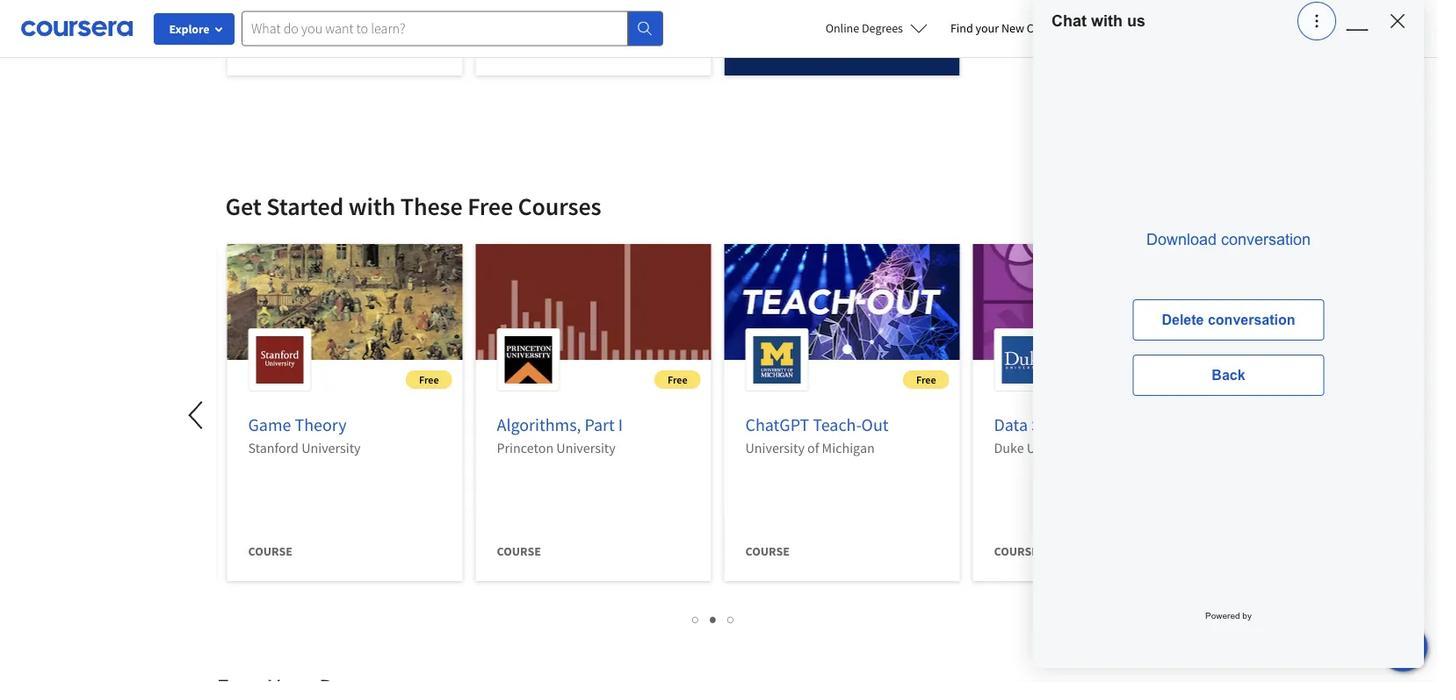 Task type: vqa. For each thing, say whether or not it's contained in the screenshot.
get started with these free courses
yes



Task type: locate. For each thing, give the bounding box(es) containing it.
1 horizontal spatial with
[[1091, 12, 1123, 30]]

3 university from the left
[[746, 439, 805, 457]]

download conversation menu
[[1033, 42, 1424, 669]]

1 course link from the left
[[227, 0, 463, 90]]

conversation inside download conversation link
[[1221, 230, 1311, 248]]

dialog
[[1033, 0, 1424, 669]]

conversation up back button
[[1208, 312, 1296, 328]]

delete
[[1162, 312, 1204, 328]]

chatgpt teach-out link
[[746, 414, 889, 436]]

courses
[[518, 191, 602, 222]]

professional certificate
[[746, 38, 901, 54]]

explore button
[[154, 13, 235, 45]]

university down theory
[[302, 439, 361, 457]]

conversation right download on the right top of page
[[1221, 230, 1311, 248]]

university inside data science math skills duke university
[[1027, 439, 1086, 457]]

download conversation link
[[1133, 230, 1325, 249]]

university down part
[[557, 439, 616, 457]]

help image
[[1306, 10, 1328, 32]]

coursera image
[[21, 14, 133, 42]]

None search field
[[242, 11, 663, 46]]

data science math skills link
[[994, 414, 1171, 436]]

explore
[[169, 21, 210, 37]]

these
[[401, 191, 463, 222]]

list
[[217, 609, 1211, 629]]

find your new career
[[951, 20, 1061, 36]]

english button
[[1070, 0, 1176, 57]]

course link
[[227, 0, 463, 90], [476, 0, 711, 90]]

free for game theory
[[419, 373, 439, 387]]

free for chatgpt teach-out
[[917, 373, 936, 387]]

started
[[267, 191, 344, 222]]

0 vertical spatial with
[[1091, 12, 1123, 30]]

conversation inside "delete conversation" button
[[1208, 312, 1296, 328]]

with left 'these'
[[349, 191, 396, 222]]

part
[[585, 414, 615, 436]]

delete conversation
[[1162, 312, 1296, 328]]

2 course link from the left
[[476, 0, 711, 90]]

university
[[302, 439, 361, 457], [557, 439, 616, 457], [746, 439, 805, 457], [1027, 439, 1086, 457]]

free
[[468, 191, 513, 222], [419, 373, 439, 387], [668, 373, 688, 387], [917, 373, 936, 387]]

michigan
[[822, 439, 875, 457]]

university down science on the bottom of the page
[[1027, 439, 1086, 457]]

stanford
[[248, 439, 299, 457]]

chat with us
[[1052, 12, 1146, 30]]

university down chatgpt
[[746, 439, 805, 457]]

get
[[225, 191, 262, 222]]

math
[[1092, 414, 1129, 436]]

1 vertical spatial conversation
[[1208, 312, 1296, 328]]

theory
[[295, 414, 347, 436]]

with left us
[[1091, 12, 1123, 30]]

certificate
[[832, 38, 901, 54]]

0 horizontal spatial with
[[349, 191, 396, 222]]

university inside "chatgpt teach-out university of michigan"
[[746, 439, 805, 457]]

0 vertical spatial conversation
[[1221, 230, 1311, 248]]

1 horizontal spatial course link
[[476, 0, 711, 90]]

by
[[1243, 612, 1252, 621]]

0 horizontal spatial course link
[[227, 0, 463, 90]]

data
[[994, 414, 1028, 436]]

game theory link
[[248, 414, 347, 436]]

with
[[1091, 12, 1123, 30], [349, 191, 396, 222]]

list inside get started with these free courses carousel element
[[217, 609, 1211, 629]]

3 button
[[723, 609, 740, 629]]

download
[[1147, 230, 1217, 248]]

princeton
[[497, 439, 554, 457]]

new
[[1002, 20, 1025, 36]]

powered
[[1206, 612, 1240, 621]]

game
[[248, 414, 291, 436]]

1 university from the left
[[302, 439, 361, 457]]

back
[[1212, 368, 1246, 384]]

4 university from the left
[[1027, 439, 1086, 457]]

2 university from the left
[[557, 439, 616, 457]]

conversation for download conversation
[[1221, 230, 1311, 248]]

1 vertical spatial with
[[349, 191, 396, 222]]

game theory stanford university
[[248, 414, 361, 457]]

list containing 1
[[217, 609, 1211, 629]]

next slide image
[[1233, 395, 1275, 437]]

us
[[1127, 12, 1146, 30]]

university inside algorithms, part i princeton university
[[557, 439, 616, 457]]

course
[[248, 38, 293, 54], [497, 38, 541, 54], [248, 544, 293, 560], [497, 544, 541, 560], [746, 544, 790, 560], [994, 544, 1039, 560]]

conversation
[[1221, 230, 1311, 248], [1208, 312, 1296, 328]]



Task type: describe. For each thing, give the bounding box(es) containing it.
science
[[1032, 414, 1088, 436]]

of
[[808, 439, 819, 457]]

algorithms, part i link
[[497, 414, 623, 436]]

online
[[826, 20, 860, 36]]

powered by
[[1206, 612, 1252, 621]]

1
[[693, 611, 700, 627]]

teach-
[[813, 414, 862, 436]]

professional certificate link
[[725, 0, 960, 90]]

data science math skills duke university
[[994, 414, 1171, 457]]

skills
[[1132, 414, 1171, 436]]

2 button
[[705, 609, 723, 629]]

conversation for delete conversation
[[1208, 312, 1296, 328]]

online degrees button
[[812, 9, 942, 47]]

download conversation
[[1147, 230, 1311, 248]]

What do you want to learn? text field
[[242, 11, 628, 46]]

find
[[951, 20, 973, 36]]

delete conversation button
[[1133, 300, 1325, 341]]

out
[[862, 414, 889, 436]]

your
[[976, 20, 999, 36]]

english
[[1101, 20, 1144, 37]]

3
[[728, 611, 735, 627]]

close image
[[1387, 10, 1409, 32]]

degrees
[[862, 20, 903, 36]]

career
[[1027, 20, 1061, 36]]

2
[[710, 611, 717, 627]]

university inside game theory stanford university
[[302, 439, 361, 457]]

free for algorithms, part i
[[668, 373, 688, 387]]

minimize window image
[[1347, 10, 1369, 32]]

get started with these free courses carousel element
[[0, 138, 1275, 644]]

find your new career link
[[942, 18, 1070, 40]]

algorithms, part i princeton university
[[497, 414, 623, 457]]

dialog containing chat with us
[[1033, 0, 1424, 669]]

duke
[[994, 439, 1024, 457]]

chatgpt
[[746, 414, 810, 436]]

back button
[[1133, 355, 1325, 396]]

algorithms,
[[497, 414, 581, 436]]

chatgpt teach-out university of michigan
[[746, 414, 889, 457]]

chat
[[1052, 12, 1087, 30]]

previous slide image
[[176, 395, 218, 437]]

get started with these free courses
[[225, 191, 602, 222]]

i
[[618, 414, 623, 436]]

1 button
[[688, 609, 705, 629]]

online degrees
[[826, 20, 903, 36]]

professional
[[746, 38, 829, 54]]



